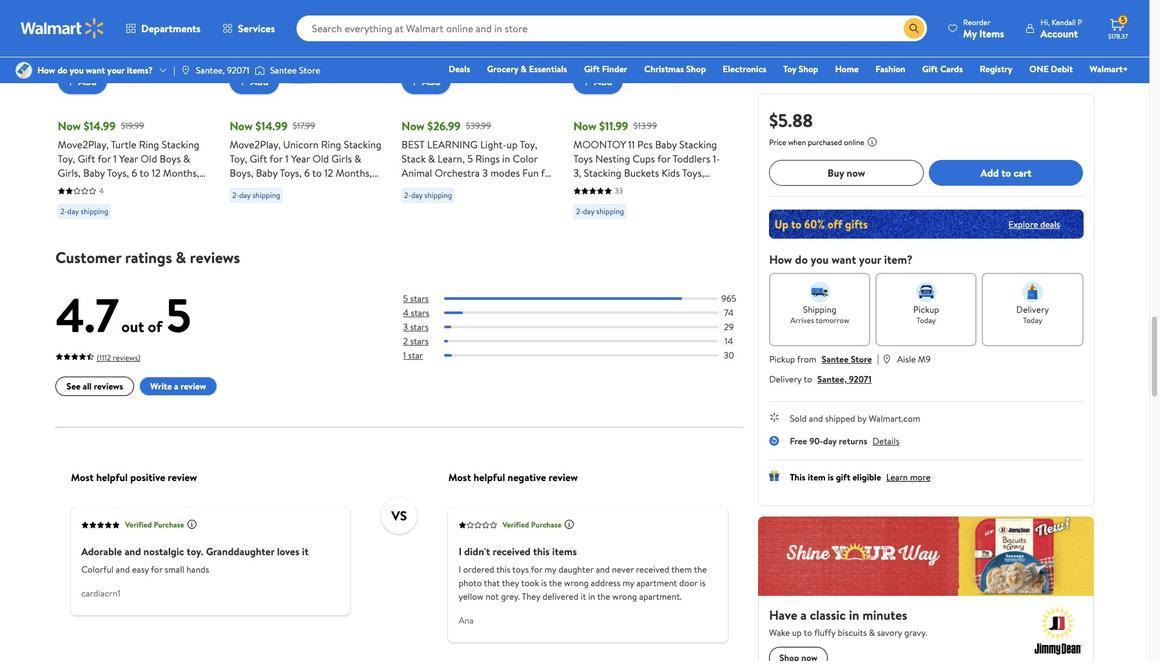 Task type: describe. For each thing, give the bounding box(es) containing it.
0 horizontal spatial cups
[[633, 152, 655, 166]]

shipping arrives tomorrow
[[791, 303, 850, 326]]

and up easy
[[124, 545, 141, 559]]

Walmart Site-Wide search field
[[296, 15, 928, 41]]

for down the buckets
[[641, 209, 654, 223]]

stacking inside "now $14.99 $17.99 move2play, unicorn ring stacking toy, gift for 1 year old girls & boys, baby toys, 6 to 12 months, ages 0-6+, 9, 10, 18+ months 2-day shipping"
[[344, 138, 382, 152]]

1 vertical spatial santee,
[[818, 373, 847, 386]]

services
[[238, 21, 275, 35]]

5 inside now $26.99 $39.99 best learning light-up toy, stack & learn, 5 rings in color animal orchestra 3 modes fun for kid infant toddler 6 12 36 month old, ideal christmas gift birthday present
[[468, 152, 473, 166]]

gift cards
[[923, 63, 963, 75]]

1 vertical spatial received
[[636, 563, 669, 576]]

departments button
[[115, 13, 212, 44]]

positive
[[130, 470, 165, 485]]

stars for 4 stars
[[411, 307, 429, 320]]

finder
[[602, 63, 628, 75]]

more
[[911, 471, 931, 484]]

progress bar for 74
[[444, 312, 719, 314]]

day down girls, on the top
[[67, 206, 79, 217]]

shipping right old,
[[425, 190, 452, 201]]

stacking left "kids"
[[620, 180, 658, 194]]

74
[[724, 307, 734, 320]]

1 horizontal spatial is
[[700, 577, 706, 590]]

toy shop link
[[778, 62, 825, 76]]

purchase for toy.
[[153, 520, 184, 531]]

3 inside now $11.99 $13.99 moontoy 11 pcs baby stacking toys nesting cups for toddlers 1- 3, stacking buckets kids toys, nesting & stacking cups bath toys fun educational toys christmas gift for 6 months 1 2 3 years
[[715, 209, 721, 223]]

gift inside "now $14.99 $17.99 move2play, unicorn ring stacking toy, gift for 1 year old girls & boys, baby toys, 6 to 12 months, ages 0-6+, 9, 10, 18+ months 2-day shipping"
[[250, 152, 267, 166]]

details button
[[873, 435, 900, 448]]

learn
[[887, 471, 908, 484]]

for inside "now $14.99 $17.99 move2play, unicorn ring stacking toy, gift for 1 year old girls & boys, baby toys, 6 to 12 months, ages 0-6+, 9, 10, 18+ months 2-day shipping"
[[270, 152, 283, 166]]

girls,
[[58, 166, 81, 180]]

add to cart image for best learning light-up toy, stack & learn, 5 rings in color animal orchestra 3 modes fun for kid infant toddler 6 12 36 month old, ideal christmas gift birthday present
[[407, 74, 422, 89]]

gift inside now $14.99 $19.99 move2play, turtle ring stacking toy, gift for 1 year old boys & girls, baby toys, 6 to 12 months, ages 0-6+, 9, 10, 18+ months
[[78, 152, 95, 166]]

year for now $14.99 $19.99 move2play, turtle ring stacking toy, gift for 1 year old boys & girls, baby toys, 6 to 12 months, ages 0-6+, 9, 10, 18+ months
[[119, 152, 138, 166]]

9, for now $14.99 $17.99 move2play, unicorn ring stacking toy, gift for 1 year old girls & boys, baby toys, 6 to 12 months, ages 0-6+, 9, 10, 18+ months 2-day shipping
[[281, 180, 289, 194]]

departments
[[141, 21, 201, 35]]

toys down "kids"
[[669, 194, 688, 209]]

baby for now $14.99 $17.99 move2play, unicorn ring stacking toy, gift for 1 year old girls & boys, baby toys, 6 to 12 months, ages 0-6+, 9, 10, 18+ months 2-day shipping
[[256, 166, 278, 180]]

modes
[[491, 166, 520, 180]]

adorable and nostalgic toy. granddaughter loves it colorful and easy for small hands
[[81, 545, 309, 576]]

years
[[574, 223, 597, 237]]

1 inside "now $14.99 $17.99 move2play, unicorn ring stacking toy, gift for 1 year old girls & boys, baby toys, 6 to 12 months, ages 0-6+, 9, 10, 18+ months 2-day shipping"
[[285, 152, 289, 166]]

$14.99 for now $14.99 $17.99 move2play, unicorn ring stacking toy, gift for 1 year old girls & boys, baby toys, 6 to 12 months, ages 0-6+, 9, 10, 18+ months 2-day shipping
[[256, 118, 288, 134]]

intent image for pickup image
[[916, 282, 937, 303]]

birthday
[[514, 194, 552, 209]]

5 up 4 stars
[[403, 292, 408, 305]]

shipping down 33
[[597, 206, 624, 217]]

1 horizontal spatial 2-day shipping
[[404, 190, 452, 201]]

3 inside now $26.99 $39.99 best learning light-up toy, stack & learn, 5 rings in color animal orchestra 3 modes fun for kid infant toddler 6 12 36 month old, ideal christmas gift birthday present
[[483, 166, 488, 180]]

add button for move2play, unicorn ring stacking toy, gift for 1 year old girls & boys, baby toys, 6 to 12 months, ages 0-6+, 9, 10, 18+ months
[[230, 69, 279, 94]]

today for delivery
[[1024, 315, 1043, 326]]

& inside now $11.99 $13.99 moontoy 11 pcs baby stacking toys nesting cups for toddlers 1- 3, stacking buckets kids toys, nesting & stacking cups bath toys fun educational toys christmas gift for 6 months 1 2 3 years
[[611, 180, 618, 194]]

0 vertical spatial the
[[694, 563, 707, 576]]

for inside "adorable and nostalgic toy. granddaughter loves it colorful and easy for small hands"
[[151, 563, 162, 576]]

helpful for positive
[[96, 470, 127, 485]]

2 horizontal spatial christmas
[[645, 63, 684, 75]]

shop for christmas shop
[[687, 63, 706, 75]]

add for best learning light-up toy, stack & learn, 5 rings in color animal orchestra 3 modes fun for kid infant toddler 6 12 36 month old, ideal christmas gift birthday present
[[422, 74, 441, 89]]

apartment
[[636, 577, 677, 590]]

in inside i didn't received this items i ordered this toys for my daughter and never received them the photo that they took is the wrong address my apartment door is yellow not grey.  they delivered it in the wrong apartment.
[[588, 590, 595, 603]]

old,
[[402, 194, 421, 209]]

them
[[671, 563, 692, 576]]

hi,
[[1041, 16, 1050, 27]]

progress bar for 965
[[444, 298, 719, 300]]

add for move2play, turtle ring stacking toy, gift for 1 year old boys & girls, baby toys, 6 to 12 months, ages 0-6+, 9, 10, 18+ months
[[78, 74, 97, 89]]

purchased
[[808, 137, 843, 148]]

verified for nostalgic
[[125, 520, 152, 531]]

a
[[174, 381, 178, 393]]

1 vertical spatial nesting
[[574, 180, 609, 194]]

0 vertical spatial santee
[[270, 64, 297, 77]]

now $11.99 $13.99 moontoy 11 pcs baby stacking toys nesting cups for toddlers 1- 3, stacking buckets kids toys, nesting & stacking cups bath toys fun educational toys christmas gift for 6 months 1 2 3 years
[[574, 118, 721, 237]]

color
[[513, 152, 538, 166]]

pcs
[[638, 138, 653, 152]]

how for how do you want your item?
[[770, 252, 793, 268]]

granddaughter
[[206, 545, 274, 559]]

fashion link
[[870, 62, 912, 76]]

1-
[[713, 152, 721, 166]]

moontoy
[[574, 138, 626, 152]]

10, for now $14.99 $17.99 move2play, unicorn ring stacking toy, gift for 1 year old girls & boys, baby toys, 6 to 12 months, ages 0-6+, 9, 10, 18+ months 2-day shipping
[[291, 180, 303, 194]]

2-day shipping for now $14.99
[[60, 206, 108, 217]]

move2play, for now $14.99 $19.99 move2play, turtle ring stacking toy, gift for 1 year old boys & girls, baby toys, 6 to 12 months, ages 0-6+, 9, 10, 18+ months
[[58, 138, 109, 152]]

0 vertical spatial nesting
[[596, 152, 631, 166]]

toys, for now $14.99 $19.99 move2play, turtle ring stacking toy, gift for 1 year old boys & girls, baby toys, 6 to 12 months, ages 0-6+, 9, 10, 18+ months
[[107, 166, 129, 180]]

now for now $11.99 $13.99 moontoy 11 pcs baby stacking toys nesting cups for toddlers 1- 3, stacking buckets kids toys, nesting & stacking cups bath toys fun educational toys christmas gift for 6 months 1 2 3 years
[[574, 118, 597, 134]]

kendall
[[1052, 16, 1077, 27]]

1 horizontal spatial wrong
[[613, 590, 637, 603]]

now $14.99 $17.99 move2play, unicorn ring stacking toy, gift for 1 year old girls & boys, baby toys, 6 to 12 months, ages 0-6+, 9, 10, 18+ months 2-day shipping
[[230, 118, 382, 201]]

0 vertical spatial received
[[493, 545, 531, 559]]

stacking up "kids"
[[680, 138, 718, 152]]

pickup today
[[914, 303, 940, 326]]

review for most helpful negative review
[[549, 470, 578, 485]]

write a review
[[150, 381, 206, 393]]

account
[[1041, 26, 1079, 40]]

walmart+
[[1090, 63, 1129, 75]]

4.7 out of 5
[[55, 283, 191, 347]]

3 stars
[[403, 321, 429, 334]]

they
[[522, 590, 540, 603]]

$14.99 for now $14.99 $19.99 move2play, turtle ring stacking toy, gift for 1 year old boys & girls, baby toys, 6 to 12 months, ages 0-6+, 9, 10, 18+ months
[[84, 118, 116, 134]]

6 inside now $14.99 $19.99 move2play, turtle ring stacking toy, gift for 1 year old boys & girls, baby toys, 6 to 12 months, ages 0-6+, 9, 10, 18+ months
[[132, 166, 137, 180]]

see
[[66, 381, 80, 393]]

sold and shipped by walmart.com
[[790, 412, 921, 425]]

0 horizontal spatial this
[[496, 563, 510, 576]]

months, for now $14.99 $19.99 move2play, turtle ring stacking toy, gift for 1 year old boys & girls, baby toys, 6 to 12 months, ages 0-6+, 9, 10, 18+ months
[[163, 166, 199, 180]]

write a review link
[[139, 377, 217, 397]]

shipping down girls, on the top
[[81, 206, 108, 217]]

gift finder
[[584, 63, 628, 75]]

$178.37
[[1109, 32, 1129, 41]]

day left ideal
[[411, 190, 423, 201]]

customer
[[55, 247, 121, 269]]

5 inside 5 $178.37
[[1122, 14, 1126, 25]]

& inside grocery & essentials link
[[521, 63, 527, 75]]

toy, for now $14.99
[[230, 152, 247, 166]]

2-day shipping for now $11.99
[[576, 206, 624, 217]]

0 horizontal spatial the
[[549, 577, 562, 590]]

months, for now $14.99 $17.99 move2play, unicorn ring stacking toy, gift for 1 year old girls & boys, baby toys, 6 to 12 months, ages 0-6+, 9, 10, 18+ months 2-day shipping
[[336, 166, 372, 180]]

write
[[150, 381, 172, 393]]

items
[[552, 545, 577, 559]]

moontoy 11 pcs baby stacking toys nesting cups for toddlers 1-3, stacking buckets kids toys, nesting & stacking cups bath toys fun educational toys christmas gift for 6 months 1 2 3 years image
[[574, 0, 694, 84]]

star
[[408, 349, 423, 362]]

for right "pcs"
[[658, 152, 671, 166]]

2 i from the top
[[459, 563, 461, 576]]

toy, for now $26.99
[[520, 138, 538, 152]]

add inside button
[[981, 166, 1000, 180]]

0 vertical spatial 92071
[[227, 64, 250, 77]]

add button for move2play, turtle ring stacking toy, gift for 1 year old boys & girls, baby toys, 6 to 12 months, ages 0-6+, 9, 10, 18+ months
[[58, 69, 107, 94]]

2 stars
[[403, 335, 429, 348]]

18+ for now $14.99 $17.99 move2play, unicorn ring stacking toy, gift for 1 year old girls & boys, baby toys, 6 to 12 months, ages 0-6+, 9, 10, 18+ months 2-day shipping
[[306, 180, 321, 194]]

90-
[[810, 435, 824, 448]]

intent image for shipping image
[[810, 282, 831, 303]]

now
[[847, 166, 866, 180]]

price
[[770, 137, 787, 148]]

loves
[[277, 545, 299, 559]]

toys, for now $14.99 $17.99 move2play, unicorn ring stacking toy, gift for 1 year old girls & boys, baby toys, 6 to 12 months, ages 0-6+, 9, 10, 18+ months 2-day shipping
[[280, 166, 302, 180]]

add button for best learning light-up toy, stack & learn, 5 rings in color animal orchestra 3 modes fun for kid infant toddler 6 12 36 month old, ideal christmas gift birthday present
[[402, 69, 451, 94]]

cards
[[941, 63, 963, 75]]

0 horizontal spatial reviews
[[94, 381, 123, 393]]

gift finder link
[[579, 62, 634, 76]]

 image for santee store
[[255, 64, 265, 77]]

product group containing now $11.99
[[574, 0, 728, 237]]

in inside now $26.99 $39.99 best learning light-up toy, stack & learn, 5 rings in color animal orchestra 3 modes fun for kid infant toddler 6 12 36 month old, ideal christmas gift birthday present
[[503, 152, 510, 166]]

details
[[873, 435, 900, 448]]

m9
[[919, 353, 931, 366]]

6 inside now $11.99 $13.99 moontoy 11 pcs baby stacking toys nesting cups for toddlers 1- 3, stacking buckets kids toys, nesting & stacking cups bath toys fun educational toys christmas gift for 6 months 1 2 3 years
[[657, 209, 663, 223]]

most helpful positive review
[[71, 470, 197, 485]]

one debit
[[1030, 63, 1074, 75]]

1 star
[[403, 349, 423, 362]]

9, for now $14.99 $19.99 move2play, turtle ring stacking toy, gift for 1 year old boys & girls, baby toys, 6 to 12 months, ages 0-6+, 9, 10, 18+ months
[[109, 180, 117, 194]]

months inside now $11.99 $13.99 moontoy 11 pcs baby stacking toys nesting cups for toddlers 1- 3, stacking buckets kids toys, nesting & stacking cups bath toys fun educational toys christmas gift for 6 months 1 2 3 years
[[665, 209, 699, 223]]

intent image for delivery image
[[1023, 282, 1044, 303]]

0- for now $14.99 $19.99 move2play, turtle ring stacking toy, gift for 1 year old boys & girls, baby toys, 6 to 12 months, ages 0-6+, 9, 10, 18+ months
[[82, 180, 92, 194]]

0 vertical spatial my
[[545, 563, 556, 576]]

0 horizontal spatial santee,
[[196, 64, 225, 77]]

walmart image
[[21, 18, 104, 39]]

move2play, turtle ring stacking toy, gift for 1 year old boys & girls, baby toys, 6 to 12 months, ages 0-6+, 9, 10, 18+ months image
[[58, 0, 178, 84]]

debit
[[1051, 63, 1074, 75]]

6 inside "now $14.99 $17.99 move2play, unicorn ring stacking toy, gift for 1 year old girls & boys, baby toys, 6 to 12 months, ages 0-6+, 9, 10, 18+ months 2-day shipping"
[[304, 166, 310, 180]]

1 vertical spatial |
[[878, 352, 880, 366]]

1 horizontal spatial cups
[[661, 180, 683, 194]]

verified purchase for received
[[502, 520, 562, 531]]

1 horizontal spatial 92071
[[849, 373, 872, 386]]

toy shop
[[784, 63, 819, 75]]

vs
[[391, 508, 407, 525]]

pickup for pickup from santee store |
[[770, 353, 796, 366]]

1 inside now $14.99 $19.99 move2play, turtle ring stacking toy, gift for 1 year old boys & girls, baby toys, 6 to 12 months, ages 0-6+, 9, 10, 18+ months
[[113, 152, 117, 166]]

door
[[679, 577, 698, 590]]

light-
[[481, 138, 507, 152]]

0 horizontal spatial wrong
[[564, 577, 589, 590]]

electronics link
[[717, 62, 773, 76]]

2- down girls, on the top
[[60, 206, 67, 217]]

they
[[502, 577, 519, 590]]

stars for 5 stars
[[410, 292, 429, 305]]

aisle
[[898, 353, 916, 366]]

0 vertical spatial this
[[533, 545, 550, 559]]

returns
[[839, 435, 868, 448]]

verified for received
[[502, 520, 529, 531]]

never
[[612, 563, 634, 576]]

daughter
[[558, 563, 594, 576]]

1 left the "star"
[[403, 349, 406, 362]]

santee inside pickup from santee store |
[[822, 353, 849, 366]]

0 vertical spatial store
[[299, 64, 320, 77]]

delivery for today
[[1017, 303, 1050, 316]]

now $26.99 $39.99 best learning light-up toy, stack & learn, 5 rings in color animal orchestra 3 modes fun for kid infant toddler 6 12 36 month old, ideal christmas gift birthday present
[[402, 118, 555, 223]]

reviews)
[[113, 352, 140, 363]]

to inside now $14.99 $19.99 move2play, turtle ring stacking toy, gift for 1 year old boys & girls, baby toys, 6 to 12 months, ages 0-6+, 9, 10, 18+ months
[[140, 166, 149, 180]]

gift cards link
[[917, 62, 969, 76]]

helpful for negative
[[473, 470, 505, 485]]

yellow
[[459, 590, 483, 603]]

today for pickup
[[917, 315, 936, 326]]

day up years
[[583, 206, 595, 217]]

tomorrow
[[816, 315, 850, 326]]

review right a
[[180, 381, 206, 393]]

and right sold
[[809, 412, 823, 425]]

stacking up 33
[[584, 166, 622, 180]]

1 horizontal spatial my
[[623, 577, 634, 590]]

up to sixty percent off deals. shop now. image
[[770, 210, 1084, 239]]

gift inside gift finder 'link'
[[584, 63, 600, 75]]

learn,
[[438, 152, 465, 166]]

ages for now $14.99 $19.99 move2play, turtle ring stacking toy, gift for 1 year old boys & girls, baby toys, 6 to 12 months, ages 0-6+, 9, 10, 18+ months
[[58, 180, 80, 194]]

christmas inside now $11.99 $13.99 moontoy 11 pcs baby stacking toys nesting cups for toddlers 1- 3, stacking buckets kids toys, nesting & stacking cups bath toys fun educational toys christmas gift for 6 months 1 2 3 years
[[574, 209, 619, 223]]

want for items?
[[86, 64, 105, 77]]

6+, for now $14.99 $17.99 move2play, unicorn ring stacking toy, gift for 1 year old girls & boys, baby toys, 6 to 12 months, ages 0-6+, 9, 10, 18+ months 2-day shipping
[[264, 180, 279, 194]]

2- up years
[[576, 206, 583, 217]]

1 horizontal spatial reviews
[[190, 247, 240, 269]]

1 product group from the left
[[58, 0, 212, 225]]

now for now $14.99 $19.99 move2play, turtle ring stacking toy, gift for 1 year old boys & girls, baby toys, 6 to 12 months, ages 0-6+, 9, 10, 18+ months
[[58, 118, 81, 134]]

toys left "11"
[[574, 152, 593, 166]]

best learning light-up toy, stack & learn, 5 rings in color animal orchestra 3 modes fun for kid infant toddler 6 12 36 month old, ideal christmas gift birthday present image
[[402, 0, 522, 84]]

christmas inside now $26.99 $39.99 best learning light-up toy, stack & learn, 5 rings in color animal orchestra 3 modes fun for kid infant toddler 6 12 36 month old, ideal christmas gift birthday present
[[447, 194, 492, 209]]

0 horizontal spatial 2
[[403, 335, 408, 348]]

buy
[[828, 166, 845, 180]]

item
[[808, 471, 826, 484]]

educational
[[615, 194, 666, 209]]



Task type: locate. For each thing, give the bounding box(es) containing it.
year inside now $14.99 $19.99 move2play, turtle ring stacking toy, gift for 1 year old boys & girls, baby toys, 6 to 12 months, ages 0-6+, 9, 10, 18+ months
[[119, 152, 138, 166]]

0 vertical spatial 4
[[99, 185, 104, 196]]

& inside now $14.99 $19.99 move2play, turtle ring stacking toy, gift for 1 year old boys & girls, baby toys, 6 to 12 months, ages 0-6+, 9, 10, 18+ months
[[183, 152, 190, 166]]

6+, inside now $14.99 $19.99 move2play, turtle ring stacking toy, gift for 1 year old boys & girls, baby toys, 6 to 12 months, ages 0-6+, 9, 10, 18+ months
[[92, 180, 107, 194]]

in right rings
[[503, 152, 510, 166]]

shop right toy
[[799, 63, 819, 75]]

verified up nostalgic
[[125, 520, 152, 531]]

helpful left the "positive"
[[96, 470, 127, 485]]

toys, inside now $14.99 $19.99 move2play, turtle ring stacking toy, gift for 1 year old boys & girls, baby toys, 6 to 12 months, ages 0-6+, 9, 10, 18+ months
[[107, 166, 129, 180]]

cups left "kids"
[[633, 152, 655, 166]]

0 vertical spatial it
[[302, 545, 309, 559]]

0 vertical spatial i
[[459, 545, 462, 559]]

stars for 3 stars
[[410, 321, 429, 334]]

1 add button from the left
[[58, 69, 107, 94]]

0 horizontal spatial ages
[[58, 180, 80, 194]]

1 vertical spatial the
[[549, 577, 562, 590]]

gift left turtle
[[78, 152, 95, 166]]

1 progress bar from the top
[[444, 298, 719, 300]]

2 move2play, from the left
[[230, 138, 281, 152]]

0 vertical spatial pickup
[[914, 303, 940, 316]]

verified purchase up nostalgic
[[125, 520, 184, 531]]

ring for now $14.99 $17.99 move2play, unicorn ring stacking toy, gift for 1 year old girls & boys, baby toys, 6 to 12 months, ages 0-6+, 9, 10, 18+ months 2-day shipping
[[321, 138, 341, 152]]

add left santee store
[[250, 74, 269, 89]]

10, inside now $14.99 $19.99 move2play, turtle ring stacking toy, gift for 1 year old boys & girls, baby toys, 6 to 12 months, ages 0-6+, 9, 10, 18+ months
[[119, 180, 131, 194]]

1 9, from the left
[[109, 180, 117, 194]]

old left boys
[[141, 152, 157, 166]]

$14.99 inside now $14.99 $19.99 move2play, turtle ring stacking toy, gift for 1 year old boys & girls, baby toys, 6 to 12 months, ages 0-6+, 9, 10, 18+ months
[[84, 118, 116, 134]]

for right girls, on the top
[[98, 152, 111, 166]]

shop for toy shop
[[799, 63, 819, 75]]

0 horizontal spatial 3
[[403, 321, 408, 334]]

92071 down services dropdown button
[[227, 64, 250, 77]]

for left 'unicorn'
[[270, 152, 283, 166]]

0 horizontal spatial |
[[174, 64, 175, 77]]

my
[[964, 26, 977, 40]]

item?
[[885, 252, 913, 268]]

day down boys,
[[239, 190, 251, 201]]

4 progress bar from the top
[[444, 340, 719, 343]]

free
[[790, 435, 808, 448]]

shop inside "link"
[[799, 63, 819, 75]]

move2play, inside now $14.99 $19.99 move2play, turtle ring stacking toy, gift for 1 year old boys & girls, baby toys, 6 to 12 months, ages 0-6+, 9, 10, 18+ months
[[58, 138, 109, 152]]

4 stars
[[403, 307, 429, 320]]

2 product group from the left
[[230, 0, 384, 225]]

1 ages from the left
[[58, 180, 80, 194]]

months, left boys,
[[163, 166, 199, 180]]

2 horizontal spatial 2-day shipping
[[576, 206, 624, 217]]

add button down walmart image
[[58, 69, 107, 94]]

for inside i didn't received this items i ordered this toys for my daughter and never received them the photo that they took is the wrong address my apartment door is yellow not grey.  they delivered it in the wrong apartment.
[[531, 563, 542, 576]]

months inside "now $14.99 $17.99 move2play, unicorn ring stacking toy, gift for 1 year old girls & boys, baby toys, 6 to 12 months, ages 0-6+, 9, 10, 18+ months 2-day shipping"
[[323, 180, 357, 194]]

how
[[37, 64, 55, 77], [770, 252, 793, 268]]

santee, down services dropdown button
[[196, 64, 225, 77]]

your for items?
[[107, 64, 125, 77]]

0 horizontal spatial old
[[141, 152, 157, 166]]

kid
[[402, 180, 416, 194]]

1 horizontal spatial santee
[[822, 353, 849, 366]]

1 horizontal spatial in
[[588, 590, 595, 603]]

your left item?
[[859, 252, 882, 268]]

1 now from the left
[[58, 118, 81, 134]]

1 horizontal spatial do
[[795, 252, 808, 268]]

months, inside now $14.99 $19.99 move2play, turtle ring stacking toy, gift for 1 year old boys & girls, baby toys, 6 to 12 months, ages 0-6+, 9, 10, 18+ months
[[163, 166, 199, 180]]

add to cart image for move2play, unicorn ring stacking toy, gift for 1 year old girls & boys, baby toys, 6 to 12 months, ages 0-6+, 9, 10, 18+ months
[[235, 74, 250, 89]]

$17.99
[[293, 119, 315, 132]]

4 product group from the left
[[574, 0, 728, 237]]

year down $17.99
[[291, 152, 310, 166]]

buy now button
[[770, 160, 924, 186]]

stars down 5 stars
[[411, 307, 429, 320]]

0 horizontal spatial 0-
[[82, 180, 92, 194]]

christmas down 33
[[574, 209, 619, 223]]

10, for now $14.99 $19.99 move2play, turtle ring stacking toy, gift for 1 year old boys & girls, baby toys, 6 to 12 months, ages 0-6+, 9, 10, 18+ months
[[119, 180, 131, 194]]

1 0- from the left
[[82, 180, 92, 194]]

1 vertical spatial it
[[581, 590, 586, 603]]

2 horizontal spatial baby
[[655, 138, 677, 152]]

want for item?
[[832, 252, 857, 268]]

move2play, inside "now $14.99 $17.99 move2play, unicorn ring stacking toy, gift for 1 year old girls & boys, baby toys, 6 to 12 months, ages 0-6+, 9, 10, 18+ months 2-day shipping"
[[230, 138, 281, 152]]

nostalgic
[[143, 545, 184, 559]]

do down walmart image
[[58, 64, 68, 77]]

how do you want your item?
[[770, 252, 913, 268]]

deals link
[[443, 62, 476, 76]]

reorder
[[964, 16, 991, 27]]

1 6+, from the left
[[92, 180, 107, 194]]

ideal
[[423, 194, 444, 209]]

progress bar for 30
[[444, 355, 719, 357]]

stars up 4 stars
[[410, 292, 429, 305]]

your
[[107, 64, 125, 77], [859, 252, 882, 268]]

is left gift
[[828, 471, 834, 484]]

purchase
[[153, 520, 184, 531], [531, 520, 562, 531]]

ring inside "now $14.99 $17.99 move2play, unicorn ring stacking toy, gift for 1 year old girls & boys, baby toys, 6 to 12 months, ages 0-6+, 9, 10, 18+ months 2-day shipping"
[[321, 138, 341, 152]]

965
[[721, 292, 736, 305]]

1 today from the left
[[917, 315, 936, 326]]

product group
[[58, 0, 212, 225], [230, 0, 384, 225], [402, 0, 556, 225], [574, 0, 728, 237]]

for right color
[[541, 166, 555, 180]]

6 down turtle
[[132, 166, 137, 180]]

purchase left verified purchase information icon
[[531, 520, 562, 531]]

now for now $14.99 $17.99 move2play, unicorn ring stacking toy, gift for 1 year old girls & boys, baby toys, 6 to 12 months, ages 0-6+, 9, 10, 18+ months 2-day shipping
[[230, 118, 253, 134]]

2 verified purchase from the left
[[502, 520, 562, 531]]

ring for now $14.99 $19.99 move2play, turtle ring stacking toy, gift for 1 year old boys & girls, baby toys, 6 to 12 months, ages 0-6+, 9, 10, 18+ months
[[139, 138, 159, 152]]

2 vertical spatial 3
[[403, 321, 408, 334]]

now up best
[[402, 118, 425, 134]]

$14.99 up turtle
[[84, 118, 116, 134]]

1 18+ from the left
[[134, 180, 149, 194]]

2- down boys,
[[232, 190, 239, 201]]

1 horizontal spatial old
[[313, 152, 329, 166]]

0 horizontal spatial 10,
[[119, 180, 131, 194]]

0 vertical spatial do
[[58, 64, 68, 77]]

1 horizontal spatial this
[[533, 545, 550, 559]]

18+ inside "now $14.99 $17.99 move2play, unicorn ring stacking toy, gift for 1 year old girls & boys, baby toys, 6 to 12 months, ages 0-6+, 9, 10, 18+ months 2-day shipping"
[[306, 180, 321, 194]]

 image for how do you want your items?
[[15, 62, 32, 79]]

most for most helpful positive review
[[71, 470, 93, 485]]

do for how do you want your item?
[[795, 252, 808, 268]]

0 horizontal spatial how
[[37, 64, 55, 77]]

and left easy
[[115, 563, 130, 576]]

verified purchase for nostalgic
[[125, 520, 184, 531]]

purchase for this
[[531, 520, 562, 531]]

now inside now $11.99 $13.99 moontoy 11 pcs baby stacking toys nesting cups for toddlers 1- 3, stacking buckets kids toys, nesting & stacking cups bath toys fun educational toys christmas gift for 6 months 1 2 3 years
[[574, 118, 597, 134]]

1 i from the top
[[459, 545, 462, 559]]

baby inside "now $14.99 $17.99 move2play, unicorn ring stacking toy, gift for 1 year old girls & boys, baby toys, 6 to 12 months, ages 0-6+, 9, 10, 18+ months 2-day shipping"
[[256, 166, 278, 180]]

add for move2play, unicorn ring stacking toy, gift for 1 year old girls & boys, baby toys, 6 to 12 months, ages 0-6+, 9, 10, 18+ months
[[250, 74, 269, 89]]

2- inside "now $14.99 $17.99 move2play, unicorn ring stacking toy, gift for 1 year old girls & boys, baby toys, 6 to 12 months, ages 0-6+, 9, 10, 18+ months 2-day shipping"
[[232, 190, 239, 201]]

1 old from the left
[[141, 152, 157, 166]]

and inside i didn't received this items i ordered this toys for my daughter and never received them the photo that they took is the wrong address my apartment door is yellow not grey.  they delivered it in the wrong apartment.
[[596, 563, 610, 576]]

photo
[[459, 577, 482, 590]]

nesting
[[596, 152, 631, 166], [574, 180, 609, 194]]

0 horizontal spatial do
[[58, 64, 68, 77]]

0- for now $14.99 $17.99 move2play, unicorn ring stacking toy, gift for 1 year old girls & boys, baby toys, 6 to 12 months, ages 0-6+, 9, 10, 18+ months 2-day shipping
[[254, 180, 264, 194]]

shop left electronics link
[[687, 63, 706, 75]]

i
[[459, 545, 462, 559], [459, 563, 461, 576]]

12 for now $14.99 $19.99 move2play, turtle ring stacking toy, gift for 1 year old boys & girls, baby toys, 6 to 12 months, ages 0-6+, 9, 10, 18+ months
[[152, 166, 161, 180]]

2 ages from the left
[[230, 180, 252, 194]]

add to cart image for moontoy 11 pcs baby stacking toys nesting cups for toddlers 1- 3, stacking buckets kids toys, nesting & stacking cups bath toys fun educational toys christmas gift for 6 months 1 2 3 years
[[579, 74, 594, 89]]

you for how do you want your items?
[[70, 64, 84, 77]]

fun inside now $26.99 $39.99 best learning light-up toy, stack & learn, 5 rings in color animal orchestra 3 modes fun for kid infant toddler 6 12 36 month old, ideal christmas gift birthday present
[[523, 166, 539, 180]]

1 horizontal spatial 0-
[[254, 180, 264, 194]]

is right 'took'
[[541, 577, 547, 590]]

3 add button from the left
[[402, 69, 451, 94]]

now for now $26.99 $39.99 best learning light-up toy, stack & learn, 5 rings in color animal orchestra 3 modes fun for kid infant toddler 6 12 36 month old, ideal christmas gift birthday present
[[402, 118, 425, 134]]

add button up the $26.99
[[402, 69, 451, 94]]

2 ring from the left
[[321, 138, 341, 152]]

months
[[151, 180, 185, 194], [323, 180, 357, 194], [665, 209, 699, 223]]

2 progress bar from the top
[[444, 312, 719, 314]]

& inside "now $14.99 $17.99 move2play, unicorn ring stacking toy, gift for 1 year old girls & boys, baby toys, 6 to 12 months, ages 0-6+, 9, 10, 18+ months 2-day shipping"
[[355, 152, 362, 166]]

12 inside now $14.99 $19.99 move2play, turtle ring stacking toy, gift for 1 year old boys & girls, baby toys, 6 to 12 months, ages 0-6+, 9, 10, 18+ months
[[152, 166, 161, 180]]

1 verified from the left
[[125, 520, 152, 531]]

old left 'girls' at the top left of the page
[[313, 152, 329, 166]]

christmas shop link
[[639, 62, 712, 76]]

1 horizontal spatial the
[[597, 590, 610, 603]]

for up 'took'
[[531, 563, 542, 576]]

delivery for to
[[770, 373, 802, 386]]

18+ inside now $14.99 $19.99 move2play, turtle ring stacking toy, gift for 1 year old boys & girls, baby toys, 6 to 12 months, ages 0-6+, 9, 10, 18+ months
[[134, 180, 149, 194]]

0 vertical spatial you
[[70, 64, 84, 77]]

0 horizontal spatial it
[[302, 545, 309, 559]]

toy, inside now $26.99 $39.99 best learning light-up toy, stack & learn, 5 rings in color animal orchestra 3 modes fun for kid infant toddler 6 12 36 month old, ideal christmas gift birthday present
[[520, 138, 538, 152]]

0 horizontal spatial fun
[[523, 166, 539, 180]]

10, inside "now $14.99 $17.99 move2play, unicorn ring stacking toy, gift for 1 year old girls & boys, baby toys, 6 to 12 months, ages 0-6+, 9, 10, 18+ months 2-day shipping"
[[291, 180, 303, 194]]

2 horizontal spatial months
[[665, 209, 699, 223]]

1 horizontal spatial santee,
[[818, 373, 847, 386]]

online
[[845, 137, 865, 148]]

0 horizontal spatial toys,
[[107, 166, 129, 180]]

2 add to cart image from the left
[[235, 74, 250, 89]]

infant
[[418, 180, 445, 194]]

home
[[836, 63, 859, 75]]

3 progress bar from the top
[[444, 326, 719, 329]]

3 toys, from the left
[[683, 166, 705, 180]]

12 for now $14.99 $17.99 move2play, unicorn ring stacking toy, gift for 1 year old girls & boys, baby toys, 6 to 12 months, ages 0-6+, 9, 10, 18+ months 2-day shipping
[[325, 166, 333, 180]]

add to cart image down services dropdown button
[[235, 74, 250, 89]]

3 product group from the left
[[402, 0, 556, 225]]

2 10, from the left
[[291, 180, 303, 194]]

$14.99 inside "now $14.99 $17.99 move2play, unicorn ring stacking toy, gift for 1 year old girls & boys, baby toys, 6 to 12 months, ages 0-6+, 9, 10, 18+ months 2-day shipping"
[[256, 118, 288, 134]]

toy, inside now $14.99 $19.99 move2play, turtle ring stacking toy, gift for 1 year old boys & girls, baby toys, 6 to 12 months, ages 0-6+, 9, 10, 18+ months
[[58, 152, 75, 166]]

0 horizontal spatial 6+,
[[92, 180, 107, 194]]

0- inside now $14.99 $19.99 move2play, turtle ring stacking toy, gift for 1 year old boys & girls, baby toys, 6 to 12 months, ages 0-6+, 9, 10, 18+ months
[[82, 180, 92, 194]]

1 vertical spatial my
[[623, 577, 634, 590]]

toys, down 'unicorn'
[[280, 166, 302, 180]]

pickup left from on the right of page
[[770, 353, 796, 366]]

verified purchase information image
[[564, 520, 574, 530]]

1 year from the left
[[119, 152, 138, 166]]

to left 'girls' at the top left of the page
[[312, 166, 322, 180]]

add to cart button
[[929, 160, 1084, 186]]

my down items
[[545, 563, 556, 576]]

cart
[[1014, 166, 1032, 180]]

1 shop from the left
[[687, 63, 706, 75]]

& left the buckets
[[611, 180, 618, 194]]

2 add button from the left
[[230, 69, 279, 94]]

6 inside now $26.99 $39.99 best learning light-up toy, stack & learn, 5 rings in color animal orchestra 3 modes fun for kid infant toddler 6 12 36 month old, ideal christmas gift birthday present
[[483, 180, 488, 194]]

your for item?
[[859, 252, 882, 268]]

0 horizontal spatial 4
[[99, 185, 104, 196]]

months,
[[163, 166, 199, 180], [336, 166, 372, 180]]

stars down 4 stars
[[410, 321, 429, 334]]

5 up $178.37
[[1122, 14, 1126, 25]]

months for now $14.99 $19.99 move2play, turtle ring stacking toy, gift for 1 year old boys & girls, baby toys, 6 to 12 months, ages 0-6+, 9, 10, 18+ months
[[151, 180, 185, 194]]

11
[[629, 138, 635, 152]]

to down from on the right of page
[[804, 373, 813, 386]]

1 horizontal spatial toy,
[[230, 152, 247, 166]]

progress bar for 29
[[444, 326, 719, 329]]

now inside now $26.99 $39.99 best learning light-up toy, stack & learn, 5 rings in color animal orchestra 3 modes fun for kid infant toddler 6 12 36 month old, ideal christmas gift birthday present
[[402, 118, 425, 134]]

2- up present at the top left of the page
[[404, 190, 411, 201]]

walmart+ link
[[1085, 62, 1135, 76]]

ring down $19.99
[[139, 138, 159, 152]]

ring right 'unicorn'
[[321, 138, 341, 152]]

3 add to cart image from the left
[[407, 74, 422, 89]]

 image
[[181, 65, 191, 75]]

months, inside "now $14.99 $17.99 move2play, unicorn ring stacking toy, gift for 1 year old girls & boys, baby toys, 6 to 12 months, ages 0-6+, 9, 10, 18+ months 2-day shipping"
[[336, 166, 372, 180]]

verified purchase information image
[[187, 520, 197, 530]]

$26.99
[[428, 118, 461, 134]]

ages for now $14.99 $17.99 move2play, unicorn ring stacking toy, gift for 1 year old girls & boys, baby toys, 6 to 12 months, ages 0-6+, 9, 10, 18+ months 2-day shipping
[[230, 180, 252, 194]]

gift down 33
[[621, 209, 639, 223]]

product group containing now $26.99
[[402, 0, 556, 225]]

easy
[[132, 563, 149, 576]]

(1112 reviews) link
[[55, 350, 140, 364]]

0 vertical spatial delivery
[[1017, 303, 1050, 316]]

1 vertical spatial i
[[459, 563, 461, 576]]

2 vertical spatial the
[[597, 590, 610, 603]]

months for now $14.99 $17.99 move2play, unicorn ring stacking toy, gift for 1 year old girls & boys, baby toys, 6 to 12 months, ages 0-6+, 9, 10, 18+ months 2-day shipping
[[323, 180, 357, 194]]

0 vertical spatial fun
[[523, 166, 539, 180]]

1 add to cart image from the left
[[63, 74, 78, 89]]

you for how do you want your item?
[[811, 252, 829, 268]]

& right ratings on the top left
[[175, 247, 186, 269]]

verified purchase
[[125, 520, 184, 531], [502, 520, 562, 531]]

store inside pickup from santee store |
[[851, 353, 872, 366]]

6+, for now $14.99 $19.99 move2play, turtle ring stacking toy, gift for 1 year old boys & girls, baby toys, 6 to 12 months, ages 0-6+, 9, 10, 18+ months
[[92, 180, 107, 194]]

12 inside now $26.99 $39.99 best learning light-up toy, stack & learn, 5 rings in color animal orchestra 3 modes fun for kid infant toddler 6 12 36 month old, ideal christmas gift birthday present
[[491, 180, 500, 194]]

add for moontoy 11 pcs baby stacking toys nesting cups for toddlers 1- 3, stacking buckets kids toys, nesting & stacking cups bath toys fun educational toys christmas gift for 6 months 1 2 3 years
[[594, 74, 613, 89]]

next slide for products you may also like list image
[[702, 0, 733, 31]]

3 down 1-
[[715, 209, 721, 223]]

6 down "kids"
[[657, 209, 663, 223]]

5
[[1122, 14, 1126, 25], [468, 152, 473, 166], [166, 283, 191, 347], [403, 292, 408, 305]]

grocery
[[487, 63, 519, 75]]

ages inside now $14.99 $19.99 move2play, turtle ring stacking toy, gift for 1 year old boys & girls, baby toys, 6 to 12 months, ages 0-6+, 9, 10, 18+ months
[[58, 180, 80, 194]]

1 toys, from the left
[[107, 166, 129, 180]]

4 for 4 stars
[[403, 307, 409, 320]]

one debit link
[[1024, 62, 1079, 76]]

1 horizontal spatial want
[[832, 252, 857, 268]]

1 vertical spatial santee
[[822, 353, 849, 366]]

delivered
[[542, 590, 579, 603]]

1 horizontal spatial ages
[[230, 180, 252, 194]]

all
[[82, 381, 91, 393]]

0 horizontal spatial baby
[[83, 166, 105, 180]]

walmart.com
[[869, 412, 921, 425]]

present
[[402, 209, 436, 223]]

1 ring from the left
[[139, 138, 159, 152]]

0 horizontal spatial shop
[[687, 63, 706, 75]]

ring inside now $14.99 $19.99 move2play, turtle ring stacking toy, gift for 1 year old boys & girls, baby toys, 6 to 12 months, ages 0-6+, 9, 10, 18+ months
[[139, 138, 159, 152]]

add to cart image for move2play, turtle ring stacking toy, gift for 1 year old boys & girls, baby toys, 6 to 12 months, ages 0-6+, 9, 10, 18+ months
[[63, 74, 78, 89]]

verified purchase left verified purchase information icon
[[502, 520, 562, 531]]

gift down the modes
[[494, 194, 512, 209]]

the up delivered
[[549, 577, 562, 590]]

add button up $11.99
[[574, 69, 623, 94]]

6+, inside "now $14.99 $17.99 move2play, unicorn ring stacking toy, gift for 1 year old girls & boys, baby toys, 6 to 12 months, ages 0-6+, 9, 10, 18+ months 2-day shipping"
[[264, 180, 279, 194]]

1 months, from the left
[[163, 166, 199, 180]]

& inside now $26.99 $39.99 best learning light-up toy, stack & learn, 5 rings in color animal orchestra 3 modes fun for kid infant toddler 6 12 36 month old, ideal christmas gift birthday present
[[428, 152, 435, 166]]

and
[[809, 412, 823, 425], [124, 545, 141, 559], [115, 563, 130, 576], [596, 563, 610, 576]]

santee, 92071
[[196, 64, 250, 77]]

most for most helpful negative review
[[448, 470, 471, 485]]

18+ for now $14.99 $19.99 move2play, turtle ring stacking toy, gift for 1 year old boys & girls, baby toys, 6 to 12 months, ages 0-6+, 9, 10, 18+ months
[[134, 180, 149, 194]]

animal
[[402, 166, 432, 180]]

0 horizontal spatial my
[[545, 563, 556, 576]]

in down address on the right bottom
[[588, 590, 595, 603]]

add left items?
[[78, 74, 97, 89]]

day
[[239, 190, 251, 201], [411, 190, 423, 201], [67, 206, 79, 217], [583, 206, 595, 217], [824, 435, 837, 448]]

move2play, for now $14.99 $17.99 move2play, unicorn ring stacking toy, gift for 1 year old girls & boys, baby toys, 6 to 12 months, ages 0-6+, 9, 10, 18+ months 2-day shipping
[[230, 138, 281, 152]]

1 horizontal spatial $14.99
[[256, 118, 288, 134]]

fun inside now $11.99 $13.99 moontoy 11 pcs baby stacking toys nesting cups for toddlers 1- 3, stacking buckets kids toys, nesting & stacking cups bath toys fun educational toys christmas gift for 6 months 1 2 3 years
[[596, 194, 612, 209]]

1 vertical spatial 92071
[[849, 373, 872, 386]]

0 vertical spatial your
[[107, 64, 125, 77]]

add to cart image
[[63, 74, 78, 89], [235, 74, 250, 89], [407, 74, 422, 89], [579, 74, 594, 89]]

1 vertical spatial cups
[[661, 180, 683, 194]]

& right the 'stack'
[[428, 152, 435, 166]]

9, inside "now $14.99 $17.99 move2play, unicorn ring stacking toy, gift for 1 year old girls & boys, baby toys, 6 to 12 months, ages 0-6+, 9, 10, 18+ months 2-day shipping"
[[281, 180, 289, 194]]

10, down 'unicorn'
[[291, 180, 303, 194]]

1 $14.99 from the left
[[84, 118, 116, 134]]

baby right "pcs"
[[655, 138, 677, 152]]

6 down 'unicorn'
[[304, 166, 310, 180]]

0- inside "now $14.99 $17.99 move2play, unicorn ring stacking toy, gift for 1 year old girls & boys, baby toys, 6 to 12 months, ages 0-6+, 9, 10, 18+ months 2-day shipping"
[[254, 180, 264, 194]]

2 toys, from the left
[[280, 166, 302, 180]]

5 progress bar from the top
[[444, 355, 719, 357]]

free 90-day returns details
[[790, 435, 900, 448]]

reorder my items
[[964, 16, 1005, 40]]

0 horizontal spatial 18+
[[134, 180, 149, 194]]

add up $11.99
[[594, 74, 613, 89]]

santee
[[270, 64, 297, 77], [822, 353, 849, 366]]

1 horizontal spatial it
[[581, 590, 586, 603]]

from
[[798, 353, 817, 366]]

best
[[402, 138, 425, 152]]

stars for 2 stars
[[410, 335, 429, 348]]

2 18+ from the left
[[306, 180, 321, 194]]

boys
[[160, 152, 181, 166]]

year down $19.99
[[119, 152, 138, 166]]

unicorn
[[283, 138, 319, 152]]

received up toys
[[493, 545, 531, 559]]

toys up years
[[574, 194, 593, 209]]

old for now $14.99 $19.99 move2play, turtle ring stacking toy, gift for 1 year old boys & girls, baby toys, 6 to 12 months, ages 0-6+, 9, 10, 18+ months
[[141, 152, 157, 166]]

day inside "now $14.99 $17.99 move2play, unicorn ring stacking toy, gift for 1 year old girls & boys, baby toys, 6 to 12 months, ages 0-6+, 9, 10, 18+ months 2-day shipping"
[[239, 190, 251, 201]]

it inside i didn't received this items i ordered this toys for my daughter and never received them the photo that they took is the wrong address my apartment door is yellow not grey.  they delivered it in the wrong apartment.
[[581, 590, 586, 603]]

for inside now $14.99 $19.99 move2play, turtle ring stacking toy, gift for 1 year old boys & girls, baby toys, 6 to 12 months, ages 0-6+, 9, 10, 18+ months
[[98, 152, 111, 166]]

year for now $14.99 $17.99 move2play, unicorn ring stacking toy, gift for 1 year old girls & boys, baby toys, 6 to 12 months, ages 0-6+, 9, 10, 18+ months 2-day shipping
[[291, 152, 310, 166]]

for
[[98, 152, 111, 166], [270, 152, 283, 166], [658, 152, 671, 166], [541, 166, 555, 180], [641, 209, 654, 223], [151, 563, 162, 576], [531, 563, 542, 576]]

it inside "adorable and nostalgic toy. granddaughter loves it colorful and easy for small hands"
[[302, 545, 309, 559]]

1 vertical spatial your
[[859, 252, 882, 268]]

baby for now $14.99 $19.99 move2play, turtle ring stacking toy, gift for 1 year old boys & girls, baby toys, 6 to 12 months, ages 0-6+, 9, 10, 18+ months
[[83, 166, 105, 180]]

2 verified from the left
[[502, 520, 529, 531]]

1 vertical spatial wrong
[[613, 590, 637, 603]]

1 10, from the left
[[119, 180, 131, 194]]

2 horizontal spatial 12
[[491, 180, 500, 194]]

2 6+, from the left
[[264, 180, 279, 194]]

1 vertical spatial 3
[[715, 209, 721, 223]]

1 horizontal spatial move2play,
[[230, 138, 281, 152]]

baby inside now $11.99 $13.99 moontoy 11 pcs baby stacking toys nesting cups for toddlers 1- 3, stacking buckets kids toys, nesting & stacking cups bath toys fun educational toys christmas gift for 6 months 1 2 3 years
[[655, 138, 677, 152]]

toys, inside "now $14.99 $17.99 move2play, unicorn ring stacking toy, gift for 1 year old girls & boys, baby toys, 6 to 12 months, ages 0-6+, 9, 10, 18+ months 2-day shipping"
[[280, 166, 302, 180]]

how down walmart image
[[37, 64, 55, 77]]

2 shop from the left
[[799, 63, 819, 75]]

learn more button
[[887, 471, 931, 484]]

ratings
[[125, 247, 172, 269]]

ring
[[139, 138, 159, 152], [321, 138, 341, 152]]

delivery down from on the right of page
[[770, 373, 802, 386]]

0 horizontal spatial received
[[493, 545, 531, 559]]

 image
[[15, 62, 32, 79], [255, 64, 265, 77]]

0 vertical spatial 3
[[483, 166, 488, 180]]

1 horizontal spatial 18+
[[306, 180, 321, 194]]

pickup down intent image for pickup
[[914, 303, 940, 316]]

1 horizontal spatial helpful
[[473, 470, 505, 485]]

0 horizontal spatial is
[[541, 577, 547, 590]]

1 helpful from the left
[[96, 470, 127, 485]]

1 purchase from the left
[[153, 520, 184, 531]]

eligible
[[853, 471, 882, 484]]

5 right of at left
[[166, 283, 191, 347]]

add to cart
[[981, 166, 1032, 180]]

old inside "now $14.99 $17.99 move2play, unicorn ring stacking toy, gift for 1 year old girls & boys, baby toys, 6 to 12 months, ages 0-6+, 9, 10, 18+ months 2-day shipping"
[[313, 152, 329, 166]]

shipping inside "now $14.99 $17.99 move2play, unicorn ring stacking toy, gift for 1 year old girls & boys, baby toys, 6 to 12 months, ages 0-6+, 9, 10, 18+ months 2-day shipping"
[[253, 190, 280, 201]]

how for how do you want your items?
[[37, 64, 55, 77]]

gift
[[584, 63, 600, 75], [923, 63, 939, 75], [78, 152, 95, 166], [250, 152, 267, 166], [494, 194, 512, 209], [621, 209, 639, 223]]

33
[[615, 185, 623, 196]]

1 move2play, from the left
[[58, 138, 109, 152]]

received up apartment
[[636, 563, 669, 576]]

pickup
[[914, 303, 940, 316], [770, 353, 796, 366]]

baby right girls, on the top
[[83, 166, 105, 180]]

2 now from the left
[[230, 118, 253, 134]]

now inside "now $14.99 $17.99 move2play, unicorn ring stacking toy, gift for 1 year old girls & boys, baby toys, 6 to 12 months, ages 0-6+, 9, 10, 18+ months 2-day shipping"
[[230, 118, 253, 134]]

customer ratings & reviews
[[55, 247, 240, 269]]

3 up the 2 stars
[[403, 321, 408, 334]]

most helpful negative review
[[448, 470, 578, 485]]

0 horizontal spatial months,
[[163, 166, 199, 180]]

0 horizontal spatial in
[[503, 152, 510, 166]]

1 vertical spatial fun
[[596, 194, 612, 209]]

month
[[516, 180, 546, 194]]

it
[[302, 545, 309, 559], [581, 590, 586, 603]]

2-day shipping down girls, on the top
[[60, 206, 108, 217]]

2 horizontal spatial 3
[[715, 209, 721, 223]]

review for most helpful positive review
[[168, 470, 197, 485]]

0 vertical spatial 2
[[707, 209, 713, 223]]

2 inside now $11.99 $13.99 moontoy 11 pcs baby stacking toys nesting cups for toddlers 1- 3, stacking buckets kids toys, nesting & stacking cups bath toys fun educational toys christmas gift for 6 months 1 2 3 years
[[707, 209, 713, 223]]

wrong down daughter
[[564, 577, 589, 590]]

&
[[521, 63, 527, 75], [183, 152, 190, 166], [355, 152, 362, 166], [428, 152, 435, 166], [611, 180, 618, 194], [175, 247, 186, 269]]

this
[[790, 471, 806, 484]]

1 horizontal spatial 2
[[707, 209, 713, 223]]

2 helpful from the left
[[473, 470, 505, 485]]

santee store
[[270, 64, 320, 77]]

progress bar for 14
[[444, 340, 719, 343]]

do
[[58, 64, 68, 77], [795, 252, 808, 268]]

helpful left negative
[[473, 470, 505, 485]]

1 horizontal spatial pickup
[[914, 303, 940, 316]]

stacking inside now $14.99 $19.99 move2play, turtle ring stacking toy, gift for 1 year old boys & girls, baby toys, 6 to 12 months, ages 0-6+, 9, 10, 18+ months
[[162, 138, 200, 152]]

add button for moontoy 11 pcs baby stacking toys nesting cups for toddlers 1- 3, stacking buckets kids toys, nesting & stacking cups bath toys fun educational toys christmas gift for 6 months 1 2 3 years
[[574, 69, 623, 94]]

delivery down "intent image for delivery"
[[1017, 303, 1050, 316]]

services button
[[212, 13, 286, 44]]

1 horizontal spatial you
[[811, 252, 829, 268]]

4 inside product group
[[99, 185, 104, 196]]

| right items?
[[174, 64, 175, 77]]

1 horizontal spatial months
[[323, 180, 357, 194]]

1 horizontal spatial most
[[448, 470, 471, 485]]

2 $14.99 from the left
[[256, 118, 288, 134]]

0 horizontal spatial year
[[119, 152, 138, 166]]

months inside now $14.99 $19.99 move2play, turtle ring stacking toy, gift for 1 year old boys & girls, baby toys, 6 to 12 months, ages 0-6+, 9, 10, 18+ months
[[151, 180, 185, 194]]

1 horizontal spatial 10,
[[291, 180, 303, 194]]

year inside "now $14.99 $17.99 move2play, unicorn ring stacking toy, gift for 1 year old girls & boys, baby toys, 6 to 12 months, ages 0-6+, 9, 10, 18+ months 2-day shipping"
[[291, 152, 310, 166]]

for inside now $26.99 $39.99 best learning light-up toy, stack & learn, 5 rings in color animal orchestra 3 modes fun for kid infant toddler 6 12 36 month old, ideal christmas gift birthday present
[[541, 166, 555, 180]]

today inside pickup today
[[917, 315, 936, 326]]

0 horizontal spatial 12
[[152, 166, 161, 180]]

old for now $14.99 $17.99 move2play, unicorn ring stacking toy, gift for 1 year old girls & boys, baby toys, 6 to 12 months, ages 0-6+, 9, 10, 18+ months 2-day shipping
[[313, 152, 329, 166]]

gift inside now $11.99 $13.99 moontoy 11 pcs baby stacking toys nesting cups for toddlers 1- 3, stacking buckets kids toys, nesting & stacking cups bath toys fun educational toys christmas gift for 6 months 1 2 3 years
[[621, 209, 639, 223]]

today inside the delivery today
[[1024, 315, 1043, 326]]

pickup for pickup today
[[914, 303, 940, 316]]

toys, inside now $11.99 $13.99 moontoy 11 pcs baby stacking toys nesting cups for toddlers 1- 3, stacking buckets kids toys, nesting & stacking cups bath toys fun educational toys christmas gift for 6 months 1 2 3 years
[[683, 166, 705, 180]]

ages inside "now $14.99 $17.99 move2play, unicorn ring stacking toy, gift for 1 year old girls & boys, baby toys, 6 to 12 months, ages 0-6+, 9, 10, 18+ months 2-day shipping"
[[230, 180, 252, 194]]

 image down walmart image
[[15, 62, 32, 79]]

1 verified purchase from the left
[[125, 520, 184, 531]]

0 horizontal spatial today
[[917, 315, 936, 326]]

0 vertical spatial want
[[86, 64, 105, 77]]

p
[[1078, 16, 1083, 27]]

0 horizontal spatial want
[[86, 64, 105, 77]]

9, inside now $14.99 $19.99 move2play, turtle ring stacking toy, gift for 1 year old boys & girls, baby toys, 6 to 12 months, ages 0-6+, 9, 10, 18+ months
[[109, 180, 117, 194]]

2 purchase from the left
[[531, 520, 562, 531]]

4 now from the left
[[574, 118, 597, 134]]

2 0- from the left
[[254, 180, 264, 194]]

3 now from the left
[[402, 118, 425, 134]]

progress bar
[[444, 298, 719, 300], [444, 312, 719, 314], [444, 326, 719, 329], [444, 340, 719, 343], [444, 355, 719, 357]]

add left cart at the right of the page
[[981, 166, 1000, 180]]

1 horizontal spatial purchase
[[531, 520, 562, 531]]

is right door at the right bottom of page
[[700, 577, 706, 590]]

$13.99
[[634, 119, 657, 132]]

1 vertical spatial do
[[795, 252, 808, 268]]

0 horizontal spatial helpful
[[96, 470, 127, 485]]

2 up 1 star
[[403, 335, 408, 348]]

2 today from the left
[[1024, 315, 1043, 326]]

1 inside now $11.99 $13.99 moontoy 11 pcs baby stacking toys nesting cups for toddlers 1- 3, stacking buckets kids toys, nesting & stacking cups bath toys fun educational toys christmas gift for 6 months 1 2 3 years
[[701, 209, 705, 223]]

toy.
[[186, 545, 203, 559]]

kids
[[662, 166, 680, 180]]

gifting made easy image
[[770, 471, 780, 481]]

2 year from the left
[[291, 152, 310, 166]]

2 most from the left
[[448, 470, 471, 485]]

shipping down boys,
[[253, 190, 280, 201]]

clear search field text image
[[889, 23, 899, 33]]

0 horizontal spatial most
[[71, 470, 93, 485]]

i up photo
[[459, 563, 461, 576]]

essentials
[[529, 63, 568, 75]]

0 vertical spatial santee,
[[196, 64, 225, 77]]

cups left bath
[[661, 180, 683, 194]]

move2play, unicorn ring stacking toy, gift for 1 year old girls & boys, baby toys, 6 to 12 months, ages 0-6+, 9, 10, 18+ months image
[[230, 0, 350, 84]]

$19.99
[[121, 119, 144, 132]]

pickup inside pickup from santee store |
[[770, 353, 796, 366]]

1 horizontal spatial 3
[[483, 166, 488, 180]]

fashion
[[876, 63, 906, 75]]

how up arrives
[[770, 252, 793, 268]]

4 add to cart image from the left
[[579, 74, 594, 89]]

0 horizontal spatial verified
[[125, 520, 152, 531]]

Search search field
[[296, 15, 928, 41]]

stacking right turtle
[[162, 138, 200, 152]]

4 add button from the left
[[574, 69, 623, 94]]

0 vertical spatial reviews
[[190, 247, 240, 269]]

the
[[694, 563, 707, 576], [549, 577, 562, 590], [597, 590, 610, 603]]

months down 'girls' at the top left of the page
[[323, 180, 357, 194]]

toy, inside "now $14.99 $17.99 move2play, unicorn ring stacking toy, gift for 1 year old girls & boys, baby toys, 6 to 12 months, ages 0-6+, 9, 10, 18+ months 2-day shipping"
[[230, 152, 247, 166]]

toddlers
[[673, 152, 711, 166]]

search icon image
[[910, 23, 920, 34]]

day left returns
[[824, 435, 837, 448]]

gift inside gift cards link
[[923, 63, 939, 75]]

gift inside now $26.99 $39.99 best learning light-up toy, stack & learn, 5 rings in color animal orchestra 3 modes fun for kid infant toddler 6 12 36 month old, ideal christmas gift birthday present
[[494, 194, 512, 209]]

sold
[[790, 412, 807, 425]]

2 9, from the left
[[281, 180, 289, 194]]

baby inside now $14.99 $19.99 move2play, turtle ring stacking toy, gift for 1 year old boys & girls, baby toys, 6 to 12 months, ages 0-6+, 9, 10, 18+ months
[[83, 166, 105, 180]]

0 horizontal spatial santee
[[270, 64, 297, 77]]

1 vertical spatial in
[[588, 590, 595, 603]]

purchase left verified purchase information image
[[153, 520, 184, 531]]

$11.99
[[600, 118, 629, 134]]

i left didn't
[[459, 545, 462, 559]]

2 old from the left
[[313, 152, 329, 166]]

29
[[724, 321, 734, 334]]

18+
[[134, 180, 149, 194], [306, 180, 321, 194]]

0 horizontal spatial  image
[[15, 62, 32, 79]]

1 vertical spatial this
[[496, 563, 510, 576]]

2 horizontal spatial is
[[828, 471, 834, 484]]

4 for 4
[[99, 185, 104, 196]]

out
[[121, 316, 144, 338]]

now up moontoy
[[574, 118, 597, 134]]

1 most from the left
[[71, 470, 93, 485]]

is
[[828, 471, 834, 484], [541, 577, 547, 590], [700, 577, 706, 590]]

12 inside "now $14.99 $17.99 move2play, unicorn ring stacking toy, gift for 1 year old girls & boys, baby toys, 6 to 12 months, ages 0-6+, 9, 10, 18+ months 2-day shipping"
[[325, 166, 333, 180]]

to inside button
[[1002, 166, 1012, 180]]

old inside now $14.99 $19.99 move2play, turtle ring stacking toy, gift for 1 year old boys & girls, baby toys, 6 to 12 months, ages 0-6+, 9, 10, 18+ months
[[141, 152, 157, 166]]

18+ down turtle
[[134, 180, 149, 194]]

2 months, from the left
[[336, 166, 372, 180]]

(1112
[[96, 352, 111, 363]]

3
[[483, 166, 488, 180], [715, 209, 721, 223], [403, 321, 408, 334]]

do for how do you want your items?
[[58, 64, 68, 77]]

1 horizontal spatial verified purchase
[[502, 520, 562, 531]]

reviews
[[190, 247, 240, 269], [94, 381, 123, 393]]

2-day shipping
[[404, 190, 452, 201], [60, 206, 108, 217], [576, 206, 624, 217]]

stack
[[402, 152, 426, 166]]

legal information image
[[867, 137, 878, 147]]

1 vertical spatial how
[[770, 252, 793, 268]]

now inside now $14.99 $19.99 move2play, turtle ring stacking toy, gift for 1 year old boys & girls, baby toys, 6 to 12 months, ages 0-6+, 9, 10, 18+ months
[[58, 118, 81, 134]]

1 vertical spatial want
[[832, 252, 857, 268]]

girls
[[332, 152, 352, 166]]

toys, right "kids"
[[683, 166, 705, 180]]

to inside "now $14.99 $17.99 move2play, unicorn ring stacking toy, gift for 1 year old girls & boys, baby toys, 6 to 12 months, ages 0-6+, 9, 10, 18+ months 2-day shipping"
[[312, 166, 322, 180]]



Task type: vqa. For each thing, say whether or not it's contained in the screenshot.
ADD associated with Move2Play, Turtle Ring Stacking Toy, Gift for 1 Year Old Boys & Girls, Baby Toys, 6 to 12 Months, Ages 0-6+, 9, 10, 18+ Months
yes



